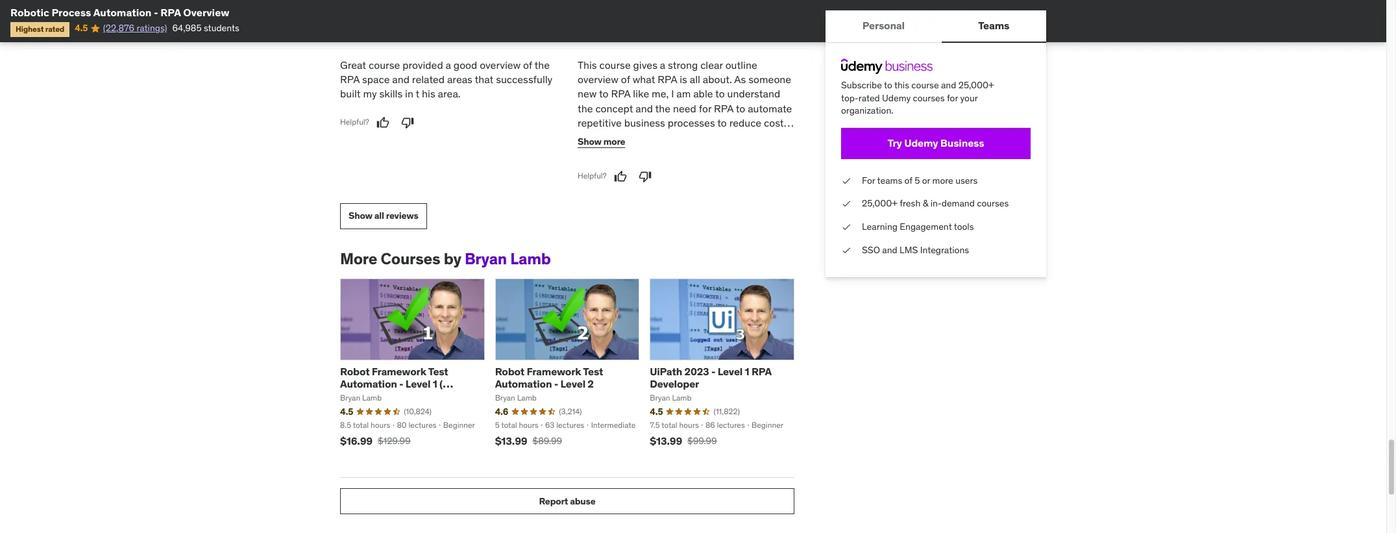 Task type: vqa. For each thing, say whether or not it's contained in the screenshot.


Task type: describe. For each thing, give the bounding box(es) containing it.
11822 reviews element
[[714, 406, 740, 417]]

2 vertical spatial of
[[905, 175, 913, 186]]

robotic
[[10, 6, 49, 19]]

the inside the great course provided a good overview of the rpa space and related areas that successfully built my skills in t his area.
[[535, 58, 550, 71]]

to inside subscribe to this course and 25,000+ top‑rated udemy courses for your organization.
[[884, 79, 893, 91]]

rpa inside uipath 2023 - level 1 rpa developer bryan lamb
[[752, 365, 772, 378]]

overview inside the this course gives a strong clear outline overview of what rpa is all about. as someone new to rpa like me, i am able to understand the concept and the need for rpa to automate repetitive business processes to reduce costs, data inaccuracies, time, and human efforts. grateful and appreciate bryan lamb for this thorough insightful presentation on rpa. thank you
[[578, 73, 619, 86]]

4.5 for uipath 2023 - level 1 rpa developer
[[650, 406, 663, 417]]

bryan lamb link
[[465, 248, 551, 269]]

robot framework test automation - level 2 link
[[495, 365, 603, 390]]

this
[[578, 58, 597, 71]]

)
[[388, 390, 391, 403]]

and inside subscribe to this course and 25,000+ top‑rated udemy courses for your organization.
[[942, 79, 957, 91]]

automation for robot framework test automation - level 2 bryan lamb
[[495, 377, 552, 390]]

$16.99
[[340, 435, 373, 448]]

framework for lamb
[[527, 365, 581, 378]]

to down about. at the top right
[[716, 87, 725, 100]]

- inside robot framework test automation - level 2 bryan lamb
[[554, 377, 559, 390]]

mark review by andy t. as helpful image
[[376, 116, 389, 129]]

need
[[673, 102, 697, 115]]

costs,
[[764, 116, 792, 129]]

63 lectures
[[545, 420, 585, 430]]

0 horizontal spatial 25,000+
[[862, 198, 898, 209]]

reduce
[[730, 116, 762, 129]]

(3,214)
[[559, 406, 582, 416]]

demand
[[942, 198, 975, 209]]

able
[[694, 87, 713, 100]]

rpa inside the great course provided a good overview of the rpa space and related areas that successfully built my skills in t his area.
[[340, 73, 360, 86]]

4.6
[[495, 406, 509, 417]]

64,985 students
[[172, 22, 240, 34]]

clear
[[701, 58, 723, 71]]

personal button
[[826, 10, 942, 42]]

space
[[362, 73, 390, 86]]

strong
[[668, 58, 698, 71]]

bryan right the "by"
[[465, 248, 507, 269]]

in-
[[931, 198, 942, 209]]

$13.99 for uipath 2023 - level 1 rpa developer
[[650, 435, 683, 448]]

what
[[633, 73, 656, 86]]

his
[[422, 87, 436, 100]]

great
[[340, 58, 366, 71]]

80
[[397, 420, 407, 430]]

teams button
[[942, 10, 1047, 42]]

show more button
[[578, 129, 626, 155]]

0 vertical spatial 5
[[915, 175, 920, 186]]

t
[[416, 87, 420, 100]]

more inside "button"
[[604, 136, 626, 148]]

to right new
[[599, 87, 609, 100]]

to up human
[[718, 116, 727, 129]]

robot framework test automation - level 1 ( selenium )
[[340, 365, 448, 403]]

learning
[[862, 221, 898, 232]]

robot for robot framework test automation - level 1 ( selenium )
[[340, 365, 370, 378]]

thank
[[578, 175, 607, 187]]

&
[[923, 198, 929, 209]]

(10,824)
[[404, 406, 432, 416]]

automate
[[748, 102, 793, 115]]

level for robot framework test automation - level 2 bryan lamb
[[561, 377, 586, 390]]

gives
[[634, 58, 658, 71]]

and inside the great course provided a good overview of the rpa space and related areas that successfully built my skills in t his area.
[[392, 73, 410, 86]]

insightful
[[623, 160, 666, 173]]

robot for robot framework test automation - level 2 bryan lamb
[[495, 365, 525, 378]]

me,
[[652, 87, 669, 100]]

test for 1
[[428, 365, 448, 378]]

8.5 total hours
[[340, 420, 390, 430]]

try udemy business link
[[842, 128, 1031, 159]]

hours for uipath 2023 - level 1 rpa developer
[[680, 420, 699, 430]]

robot framework test automation - level 1 ( selenium ) link
[[340, 365, 453, 403]]

25,000+ inside subscribe to this course and 25,000+ top‑rated udemy courses for your organization.
[[959, 79, 995, 91]]

udemy inside subscribe to this course and 25,000+ top‑rated udemy courses for your organization.
[[883, 92, 911, 104]]

(22,876 ratings)
[[103, 22, 167, 34]]

subscribe
[[842, 79, 882, 91]]

25,000+ fresh & in-demand courses
[[862, 198, 1009, 209]]

rpa.
[[744, 160, 767, 173]]

course for space
[[369, 58, 400, 71]]

63
[[545, 420, 555, 430]]

1 horizontal spatial courses
[[977, 198, 1009, 209]]

and right sso
[[883, 244, 898, 256]]

show for show more
[[578, 136, 602, 148]]

subscribe to this course and 25,000+ top‑rated udemy courses for your organization.
[[842, 79, 995, 116]]

$13.99 $99.99
[[650, 435, 717, 448]]

and down inaccuracies,
[[618, 145, 636, 158]]

1 inside robot framework test automation - level 1 ( selenium )
[[433, 377, 437, 390]]

this course gives a strong clear outline overview of what rpa is all about. as someone new to rpa like me, i am able to understand the concept and the need for rpa to automate repetitive business processes to reduce costs, data inaccuracies, time, and human efforts. grateful and appreciate bryan lamb for this thorough insightful presentation on rpa. thank you
[[578, 58, 793, 187]]

more courses by bryan lamb
[[340, 248, 551, 269]]

highest
[[16, 24, 44, 34]]

business
[[625, 116, 666, 129]]

good
[[454, 58, 478, 71]]

- up ratings)
[[154, 6, 158, 19]]

highest rated
[[16, 24, 64, 34]]

provided
[[403, 58, 443, 71]]

show all reviews
[[349, 210, 419, 222]]

4.5 for robot framework test automation - level 1 ( selenium )
[[340, 406, 353, 417]]

7.5
[[650, 420, 660, 430]]

processes
[[668, 116, 715, 129]]

mark review by hwee chong p. as helpful image
[[614, 170, 627, 183]]

tools
[[954, 221, 974, 232]]

course for what
[[600, 58, 631, 71]]

like
[[633, 87, 650, 100]]

users
[[956, 175, 978, 186]]

and down processes
[[690, 131, 707, 144]]

thorough
[[578, 160, 620, 173]]

try
[[888, 136, 903, 149]]

lamb inside robot framework test automation - level 2 bryan lamb
[[517, 393, 537, 403]]

1 horizontal spatial the
[[578, 102, 593, 115]]

bryan inside robot framework test automation - level 2 bryan lamb
[[495, 393, 516, 403]]

uipath 2023 - level 1 rpa developer bryan lamb
[[650, 365, 772, 403]]

successfully
[[496, 73, 553, 86]]

bryan inside the this course gives a strong clear outline overview of what rpa is all about. as someone new to rpa like me, i am able to understand the concept and the need for rpa to automate repetitive business processes to reduce costs, data inaccuracies, time, and human efforts. grateful and appreciate bryan lamb for this thorough insightful presentation on rpa. thank you
[[690, 145, 717, 158]]

uipath
[[650, 365, 683, 378]]

bryan lamb
[[340, 393, 382, 403]]

$13.99 for robot framework test automation - level 2
[[495, 435, 528, 448]]

business
[[941, 136, 985, 149]]

my
[[363, 87, 377, 100]]

personal
[[863, 19, 905, 32]]

inaccuracies,
[[601, 131, 662, 144]]

course inside subscribe to this course and 25,000+ top‑rated udemy courses for your organization.
[[912, 79, 939, 91]]

(
[[440, 377, 443, 390]]

all inside the this course gives a strong clear outline overview of what rpa is all about. as someone new to rpa like me, i am able to understand the concept and the need for rpa to automate repetitive business processes to reduce costs, data inaccuracies, time, and human efforts. grateful and appreciate bryan lamb for this thorough insightful presentation on rpa. thank you
[[690, 73, 701, 86]]

total for robot framework test automation - level 1 ( selenium )
[[353, 420, 369, 430]]

framework for selenium
[[372, 365, 427, 378]]

human
[[709, 131, 741, 144]]

64,985
[[172, 22, 202, 34]]

outline
[[726, 58, 758, 71]]

lamb inside uipath 2023 - level 1 rpa developer bryan lamb
[[672, 393, 692, 403]]

lectures for robot framework test automation - level 1 ( selenium )
[[409, 420, 437, 430]]

$99.99
[[688, 435, 717, 447]]

0 horizontal spatial 5
[[495, 420, 500, 430]]

$13.99 $89.99
[[495, 435, 562, 448]]

xsmall image for learning
[[842, 221, 852, 233]]

courses inside subscribe to this course and 25,000+ top‑rated udemy courses for your organization.
[[913, 92, 945, 104]]

86 lectures
[[706, 420, 745, 430]]



Task type: locate. For each thing, give the bounding box(es) containing it.
hours for robot framework test automation - level 1 ( selenium )
[[371, 420, 390, 430]]

for inside subscribe to this course and 25,000+ top‑rated udemy courses for your organization.
[[947, 92, 959, 104]]

1 horizontal spatial lectures
[[557, 420, 585, 430]]

0 horizontal spatial the
[[535, 58, 550, 71]]

0 vertical spatial helpful?
[[340, 117, 369, 127]]

hours up $16.99 $129.99
[[371, 420, 390, 430]]

1 vertical spatial helpful?
[[578, 171, 607, 181]]

3214 reviews element
[[559, 406, 582, 417]]

this inside subscribe to this course and 25,000+ top‑rated udemy courses for your organization.
[[895, 79, 910, 91]]

2 a from the left
[[660, 58, 666, 71]]

3 xsmall image from the top
[[842, 244, 852, 257]]

of left or
[[905, 175, 913, 186]]

3 total from the left
[[662, 420, 678, 430]]

reviews
[[386, 210, 419, 222]]

0 vertical spatial more
[[604, 136, 626, 148]]

robot inside robot framework test automation - level 1 ( selenium )
[[340, 365, 370, 378]]

2 robot from the left
[[495, 365, 525, 378]]

lectures down 3214 reviews element
[[557, 420, 585, 430]]

1 left (
[[433, 377, 437, 390]]

course inside the great course provided a good overview of the rpa space and related areas that successfully built my skills in t his area.
[[369, 58, 400, 71]]

students
[[204, 22, 240, 34]]

0 horizontal spatial of
[[523, 58, 532, 71]]

a inside the this course gives a strong clear outline overview of what rpa is all about. as someone new to rpa like me, i am able to understand the concept and the need for rpa to automate repetitive business processes to reduce costs, data inaccuracies, time, and human efforts. grateful and appreciate bryan lamb for this thorough insightful presentation on rpa. thank you
[[660, 58, 666, 71]]

1 horizontal spatial framework
[[527, 365, 581, 378]]

2 lectures from the left
[[557, 420, 585, 430]]

lamb
[[719, 145, 746, 158], [511, 248, 551, 269], [362, 393, 382, 403], [517, 393, 537, 403], [672, 393, 692, 403]]

this down udemy business image
[[895, 79, 910, 91]]

0 vertical spatial all
[[690, 73, 701, 86]]

25,000+ up learning
[[862, 198, 898, 209]]

course down udemy business image
[[912, 79, 939, 91]]

as
[[735, 73, 746, 86]]

xsmall image for sso
[[842, 244, 852, 257]]

bryan up 4.6 in the left of the page
[[495, 393, 516, 403]]

mark review by hwee chong p. as unhelpful image
[[639, 170, 652, 183]]

overview
[[480, 58, 521, 71], [578, 73, 619, 86]]

xsmall image for 25,000+
[[842, 198, 852, 210]]

1 horizontal spatial 1
[[745, 365, 750, 378]]

0 horizontal spatial hours
[[371, 420, 390, 430]]

try udemy business
[[888, 136, 985, 149]]

3 lectures from the left
[[717, 420, 745, 430]]

hours for robot framework test automation - level 2
[[519, 420, 539, 430]]

your
[[961, 92, 978, 104]]

0 horizontal spatial total
[[353, 420, 369, 430]]

beginner for robot framework test automation - level 1 ( selenium )
[[443, 420, 475, 430]]

hours
[[371, 420, 390, 430], [519, 420, 539, 430], [680, 420, 699, 430]]

1 horizontal spatial show
[[578, 136, 602, 148]]

level inside robot framework test automation - level 2 bryan lamb
[[561, 377, 586, 390]]

helpful? left mark review by andy t. as helpful image
[[340, 117, 369, 127]]

automation up (22,876
[[93, 6, 152, 19]]

2 xsmall image from the top
[[842, 221, 852, 233]]

10824 reviews element
[[404, 406, 432, 417]]

developer
[[650, 377, 700, 390]]

1 horizontal spatial all
[[690, 73, 701, 86]]

level right 2023
[[718, 365, 743, 378]]

overview up that
[[480, 58, 521, 71]]

beginner for uipath 2023 - level 1 rpa developer
[[752, 420, 784, 430]]

top‑rated
[[842, 92, 880, 104]]

0 horizontal spatial for
[[699, 102, 712, 115]]

process
[[52, 6, 91, 19]]

show for show all reviews
[[349, 210, 373, 222]]

0 horizontal spatial course
[[369, 58, 400, 71]]

test for 2
[[583, 365, 603, 378]]

0 horizontal spatial level
[[406, 377, 431, 390]]

bryan down developer
[[650, 393, 670, 403]]

test inside robot framework test automation - level 2 bryan lamb
[[583, 365, 603, 378]]

udemy right the try
[[905, 136, 939, 149]]

(22,876
[[103, 22, 134, 34]]

tab list
[[826, 10, 1047, 43]]

test inside robot framework test automation - level 1 ( selenium )
[[428, 365, 448, 378]]

the up successfully
[[535, 58, 550, 71]]

this inside the this course gives a strong clear outline overview of what rpa is all about. as someone new to rpa like me, i am able to understand the concept and the need for rpa to automate repetitive business processes to reduce costs, data inaccuracies, time, and human efforts. grateful and appreciate bryan lamb for this thorough insightful presentation on rpa. thank you
[[763, 145, 780, 158]]

1 horizontal spatial helpful?
[[578, 171, 607, 181]]

report abuse
[[539, 495, 596, 507]]

show down repetitive
[[578, 136, 602, 148]]

- inside uipath 2023 - level 1 rpa developer bryan lamb
[[712, 365, 716, 378]]

that
[[475, 73, 494, 86]]

2 test from the left
[[583, 365, 603, 378]]

1 horizontal spatial overview
[[578, 73, 619, 86]]

mark review by andy t. as unhelpful image
[[401, 116, 414, 129]]

1 horizontal spatial 5
[[915, 175, 920, 186]]

hours up $13.99 $99.99
[[680, 420, 699, 430]]

more right or
[[933, 175, 954, 186]]

1 hours from the left
[[371, 420, 390, 430]]

robotic process automation - rpa overview
[[10, 6, 229, 19]]

1 $13.99 from the left
[[495, 435, 528, 448]]

courses right demand
[[977, 198, 1009, 209]]

1 horizontal spatial this
[[895, 79, 910, 91]]

of inside the great course provided a good overview of the rpa space and related areas that successfully built my skills in t his area.
[[523, 58, 532, 71]]

a left good
[[446, 58, 451, 71]]

0 horizontal spatial 1
[[433, 377, 437, 390]]

automation up bryan lamb
[[340, 377, 397, 390]]

udemy up organization.
[[883, 92, 911, 104]]

bryan up presentation
[[690, 145, 717, 158]]

automation up 4.6 in the left of the page
[[495, 377, 552, 390]]

level inside robot framework test automation - level 1 ( selenium )
[[406, 377, 431, 390]]

5 down 4.6 in the left of the page
[[495, 420, 500, 430]]

1 vertical spatial overview
[[578, 73, 619, 86]]

for
[[862, 175, 876, 186]]

hours up $13.99 $89.99 at the bottom left of page
[[519, 420, 539, 430]]

total right 7.5
[[662, 420, 678, 430]]

0 vertical spatial courses
[[913, 92, 945, 104]]

automation inside robot framework test automation - level 2 bryan lamb
[[495, 377, 552, 390]]

0 horizontal spatial more
[[604, 136, 626, 148]]

1 vertical spatial more
[[933, 175, 954, 186]]

robot inside robot framework test automation - level 2 bryan lamb
[[495, 365, 525, 378]]

integrations
[[921, 244, 970, 256]]

0 horizontal spatial lectures
[[409, 420, 437, 430]]

3 hours from the left
[[680, 420, 699, 430]]

more down repetitive
[[604, 136, 626, 148]]

total down 4.6 in the left of the page
[[501, 420, 517, 430]]

- right )
[[399, 377, 404, 390]]

report
[[539, 495, 568, 507]]

more
[[340, 248, 378, 269]]

0 vertical spatial show
[[578, 136, 602, 148]]

2 framework from the left
[[527, 365, 581, 378]]

1 horizontal spatial automation
[[340, 377, 397, 390]]

the
[[535, 58, 550, 71], [578, 102, 593, 115], [656, 102, 671, 115]]

framework inside robot framework test automation - level 1 ( selenium )
[[372, 365, 427, 378]]

a for provided
[[446, 58, 451, 71]]

1 right 2023
[[745, 365, 750, 378]]

2 horizontal spatial lectures
[[717, 420, 745, 430]]

2 horizontal spatial automation
[[495, 377, 552, 390]]

course inside the this course gives a strong clear outline overview of what rpa is all about. as someone new to rpa like me, i am able to understand the concept and the need for rpa to automate repetitive business processes to reduce costs, data inaccuracies, time, and human efforts. grateful and appreciate bryan lamb for this thorough insightful presentation on rpa. thank you
[[600, 58, 631, 71]]

for down 'able' at the top
[[699, 102, 712, 115]]

1 vertical spatial courses
[[977, 198, 1009, 209]]

1 lectures from the left
[[409, 420, 437, 430]]

0 horizontal spatial 4.5
[[75, 22, 88, 34]]

udemy
[[883, 92, 911, 104], [905, 136, 939, 149]]

teams
[[979, 19, 1010, 32]]

1 horizontal spatial robot
[[495, 365, 525, 378]]

all left reviews
[[374, 210, 384, 222]]

overview inside the great course provided a good overview of the rpa space and related areas that successfully built my skills in t his area.
[[480, 58, 521, 71]]

2 $13.99 from the left
[[650, 435, 683, 448]]

$13.99 down "7.5 total hours"
[[650, 435, 683, 448]]

2 horizontal spatial total
[[662, 420, 678, 430]]

presentation
[[669, 160, 728, 173]]

efforts.
[[744, 131, 777, 144]]

0 horizontal spatial automation
[[93, 6, 152, 19]]

framework inside robot framework test automation - level 2 bryan lamb
[[527, 365, 581, 378]]

0 horizontal spatial show
[[349, 210, 373, 222]]

udemy business image
[[842, 58, 933, 74]]

4.5 down process
[[75, 22, 88, 34]]

0 vertical spatial xsmall image
[[842, 198, 852, 210]]

0 vertical spatial overview
[[480, 58, 521, 71]]

bryan up 8.5
[[340, 393, 361, 403]]

repetitive
[[578, 116, 622, 129]]

- left 2
[[554, 377, 559, 390]]

show more
[[578, 136, 626, 148]]

1 horizontal spatial hours
[[519, 420, 539, 430]]

helpful? down grateful
[[578, 171, 607, 181]]

1 horizontal spatial test
[[583, 365, 603, 378]]

(11,822)
[[714, 406, 740, 416]]

uipath 2023 - level 1 rpa developer link
[[650, 365, 772, 390]]

0 horizontal spatial helpful?
[[340, 117, 369, 127]]

25,000+ up your
[[959, 79, 995, 91]]

udemy inside try udemy business link
[[905, 136, 939, 149]]

0 horizontal spatial all
[[374, 210, 384, 222]]

in
[[405, 87, 414, 100]]

automation inside robot framework test automation - level 1 ( selenium )
[[340, 377, 397, 390]]

1 vertical spatial of
[[621, 73, 630, 86]]

1 horizontal spatial beginner
[[752, 420, 784, 430]]

1 horizontal spatial 4.5
[[340, 406, 353, 417]]

to down udemy business image
[[884, 79, 893, 91]]

level left (
[[406, 377, 431, 390]]

0 vertical spatial of
[[523, 58, 532, 71]]

1 horizontal spatial 25,000+
[[959, 79, 995, 91]]

bryan
[[690, 145, 717, 158], [465, 248, 507, 269], [340, 393, 361, 403], [495, 393, 516, 403], [650, 393, 670, 403]]

- inside robot framework test automation - level 1 ( selenium )
[[399, 377, 404, 390]]

1 total from the left
[[353, 420, 369, 430]]

bryan inside uipath 2023 - level 1 rpa developer bryan lamb
[[650, 393, 670, 403]]

level left 2
[[561, 377, 586, 390]]

understand
[[728, 87, 781, 100]]

0 horizontal spatial beginner
[[443, 420, 475, 430]]

lectures down 10824 reviews "element"
[[409, 420, 437, 430]]

7.5 total hours
[[650, 420, 699, 430]]

lectures
[[409, 420, 437, 430], [557, 420, 585, 430], [717, 420, 745, 430]]

sso
[[862, 244, 881, 256]]

someone
[[749, 73, 792, 86]]

overview down "this"
[[578, 73, 619, 86]]

lectures for uipath 2023 - level 1 rpa developer
[[717, 420, 745, 430]]

2 hours from the left
[[519, 420, 539, 430]]

teams
[[878, 175, 903, 186]]

am
[[677, 87, 691, 100]]

of inside the this course gives a strong clear outline overview of what rpa is all about. as someone new to rpa like me, i am able to understand the concept and the need for rpa to automate repetitive business processes to reduce costs, data inaccuracies, time, and human efforts. grateful and appreciate bryan lamb for this thorough insightful presentation on rpa. thank you
[[621, 73, 630, 86]]

learning engagement tools
[[862, 221, 974, 232]]

and up try udemy business
[[942, 79, 957, 91]]

0 horizontal spatial overview
[[480, 58, 521, 71]]

organization.
[[842, 105, 894, 116]]

0 horizontal spatial test
[[428, 365, 448, 378]]

xsmall image down xsmall image
[[842, 198, 852, 210]]

1 vertical spatial all
[[374, 210, 384, 222]]

robot up 4.6 in the left of the page
[[495, 365, 525, 378]]

$13.99
[[495, 435, 528, 448], [650, 435, 683, 448]]

and up in
[[392, 73, 410, 86]]

$89.99
[[533, 435, 562, 447]]

for up rpa.
[[748, 145, 761, 158]]

4.5
[[75, 22, 88, 34], [340, 406, 353, 417], [650, 406, 663, 417]]

and up the business
[[636, 102, 653, 115]]

beginner right the 80 lectures
[[443, 420, 475, 430]]

1 test from the left
[[428, 365, 448, 378]]

0 horizontal spatial $13.99
[[495, 435, 528, 448]]

this down efforts.
[[763, 145, 780, 158]]

lms
[[900, 244, 918, 256]]

2 horizontal spatial for
[[947, 92, 959, 104]]

rated
[[45, 24, 64, 34]]

xsmall image
[[842, 175, 852, 187]]

a right "gives"
[[660, 58, 666, 71]]

1 inside uipath 2023 - level 1 rpa developer bryan lamb
[[745, 365, 750, 378]]

all inside button
[[374, 210, 384, 222]]

is
[[680, 73, 688, 86]]

1 vertical spatial show
[[349, 210, 373, 222]]

show inside "button"
[[578, 136, 602, 148]]

for
[[947, 92, 959, 104], [699, 102, 712, 115], [748, 145, 761, 158]]

1 horizontal spatial level
[[561, 377, 586, 390]]

1 horizontal spatial course
[[600, 58, 631, 71]]

80 lectures
[[397, 420, 437, 430]]

lectures down '11822 reviews' element
[[717, 420, 745, 430]]

beginner right 86 lectures
[[752, 420, 784, 430]]

lectures for robot framework test automation - level 2
[[557, 420, 585, 430]]

1 framework from the left
[[372, 365, 427, 378]]

1 vertical spatial this
[[763, 145, 780, 158]]

tab list containing personal
[[826, 10, 1047, 43]]

1 vertical spatial 5
[[495, 420, 500, 430]]

1 horizontal spatial of
[[621, 73, 630, 86]]

2023
[[685, 365, 710, 378]]

1 vertical spatial 25,000+
[[862, 198, 898, 209]]

a
[[446, 58, 451, 71], [660, 58, 666, 71]]

a for gives
[[660, 58, 666, 71]]

5 left or
[[915, 175, 920, 186]]

areas
[[447, 73, 473, 86]]

more
[[604, 136, 626, 148], [933, 175, 954, 186]]

4.5 up 8.5
[[340, 406, 353, 417]]

2 horizontal spatial course
[[912, 79, 939, 91]]

2 horizontal spatial of
[[905, 175, 913, 186]]

1 xsmall image from the top
[[842, 198, 852, 210]]

great course provided a good overview of the rpa space and related areas that successfully built my skills in t his area.
[[340, 58, 553, 100]]

2 total from the left
[[501, 420, 517, 430]]

2 horizontal spatial level
[[718, 365, 743, 378]]

2 horizontal spatial 4.5
[[650, 406, 663, 417]]

0 horizontal spatial robot
[[340, 365, 370, 378]]

framework up )
[[372, 365, 427, 378]]

level for robot framework test automation - level 1 ( selenium )
[[406, 377, 431, 390]]

of left what on the left top
[[621, 73, 630, 86]]

show
[[578, 136, 602, 148], [349, 210, 373, 222]]

xsmall image left sso
[[842, 244, 852, 257]]

25,000+
[[959, 79, 995, 91], [862, 198, 898, 209]]

time,
[[664, 131, 687, 144]]

0 horizontal spatial courses
[[913, 92, 945, 104]]

total for uipath 2023 - level 1 rpa developer
[[662, 420, 678, 430]]

total right 8.5
[[353, 420, 369, 430]]

1 vertical spatial xsmall image
[[842, 221, 852, 233]]

1 beginner from the left
[[443, 420, 475, 430]]

automation for robot framework test automation - level 1 ( selenium )
[[340, 377, 397, 390]]

0 horizontal spatial this
[[763, 145, 780, 158]]

total for robot framework test automation - level 2
[[501, 420, 517, 430]]

show left reviews
[[349, 210, 373, 222]]

0 vertical spatial this
[[895, 79, 910, 91]]

0 horizontal spatial framework
[[372, 365, 427, 378]]

courses left your
[[913, 92, 945, 104]]

0 vertical spatial udemy
[[883, 92, 911, 104]]

$13.99 down 5 total hours
[[495, 435, 528, 448]]

2 vertical spatial xsmall image
[[842, 244, 852, 257]]

xsmall image
[[842, 198, 852, 210], [842, 221, 852, 233], [842, 244, 852, 257]]

to up the reduce
[[736, 102, 746, 115]]

the down me,
[[656, 102, 671, 115]]

the down new
[[578, 102, 593, 115]]

1 robot from the left
[[340, 365, 370, 378]]

2
[[588, 377, 594, 390]]

intermediate
[[591, 420, 636, 430]]

4.5 up 7.5
[[650, 406, 663, 417]]

courses
[[381, 248, 441, 269]]

courses
[[913, 92, 945, 104], [977, 198, 1009, 209]]

robot framework test automation - level 2 bryan lamb
[[495, 365, 603, 403]]

1 horizontal spatial for
[[748, 145, 761, 158]]

course up space
[[369, 58, 400, 71]]

on
[[730, 160, 742, 173]]

1 horizontal spatial $13.99
[[650, 435, 683, 448]]

robot up selenium
[[340, 365, 370, 378]]

of up successfully
[[523, 58, 532, 71]]

of
[[523, 58, 532, 71], [621, 73, 630, 86], [905, 175, 913, 186]]

- right 2023
[[712, 365, 716, 378]]

helpful? for mark review by hwee chong p. as helpful icon
[[578, 171, 607, 181]]

2 horizontal spatial hours
[[680, 420, 699, 430]]

a inside the great course provided a good overview of the rpa space and related areas that successfully built my skills in t his area.
[[446, 58, 451, 71]]

helpful? for mark review by andy t. as helpful image
[[340, 117, 369, 127]]

course
[[369, 58, 400, 71], [600, 58, 631, 71], [912, 79, 939, 91]]

lamb inside the this course gives a strong clear outline overview of what rpa is all about. as someone new to rpa like me, i am able to understand the concept and the need for rpa to automate repetitive business processes to reduce costs, data inaccuracies, time, and human efforts. grateful and appreciate bryan lamb for this thorough insightful presentation on rpa. thank you
[[719, 145, 746, 158]]

concept
[[596, 102, 633, 115]]

0 vertical spatial 25,000+
[[959, 79, 995, 91]]

new
[[578, 87, 597, 100]]

related
[[412, 73, 445, 86]]

2 beginner from the left
[[752, 420, 784, 430]]

area.
[[438, 87, 461, 100]]

course right "this"
[[600, 58, 631, 71]]

0 horizontal spatial a
[[446, 58, 451, 71]]

xsmall image left learning
[[842, 221, 852, 233]]

1 vertical spatial udemy
[[905, 136, 939, 149]]

1 horizontal spatial a
[[660, 58, 666, 71]]

1 a from the left
[[446, 58, 451, 71]]

1 horizontal spatial more
[[933, 175, 954, 186]]

all right is
[[690, 73, 701, 86]]

level inside uipath 2023 - level 1 rpa developer bryan lamb
[[718, 365, 743, 378]]

framework left 2
[[527, 365, 581, 378]]

abuse
[[570, 495, 596, 507]]

5
[[915, 175, 920, 186], [495, 420, 500, 430]]

1 horizontal spatial total
[[501, 420, 517, 430]]

show inside button
[[349, 210, 373, 222]]

2 horizontal spatial the
[[656, 102, 671, 115]]

for left your
[[947, 92, 959, 104]]



